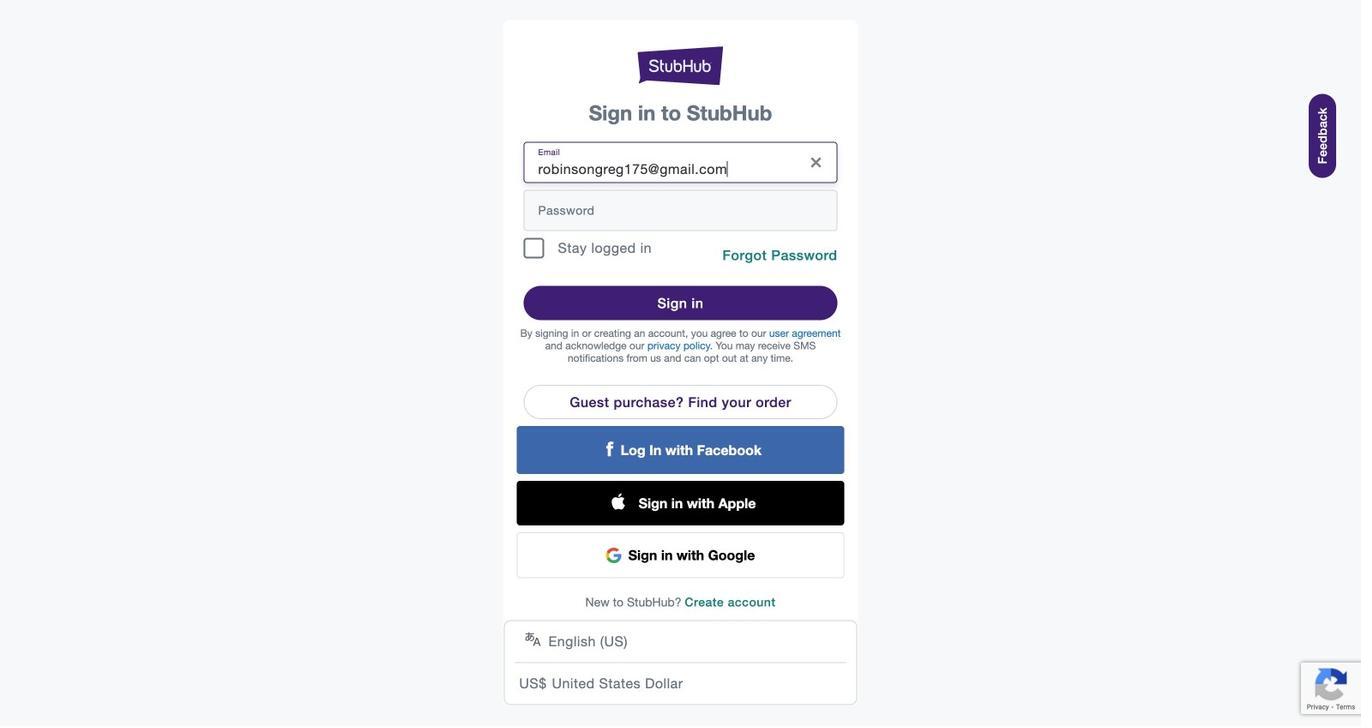 Task type: vqa. For each thing, say whether or not it's contained in the screenshot.
password field
yes



Task type: describe. For each thing, give the bounding box(es) containing it.
google image
[[606, 548, 621, 563]]

stubhub image
[[638, 44, 723, 87]]



Task type: locate. For each thing, give the bounding box(es) containing it.
None password field
[[538, 190, 837, 231]]

None email field
[[538, 142, 795, 183]]



